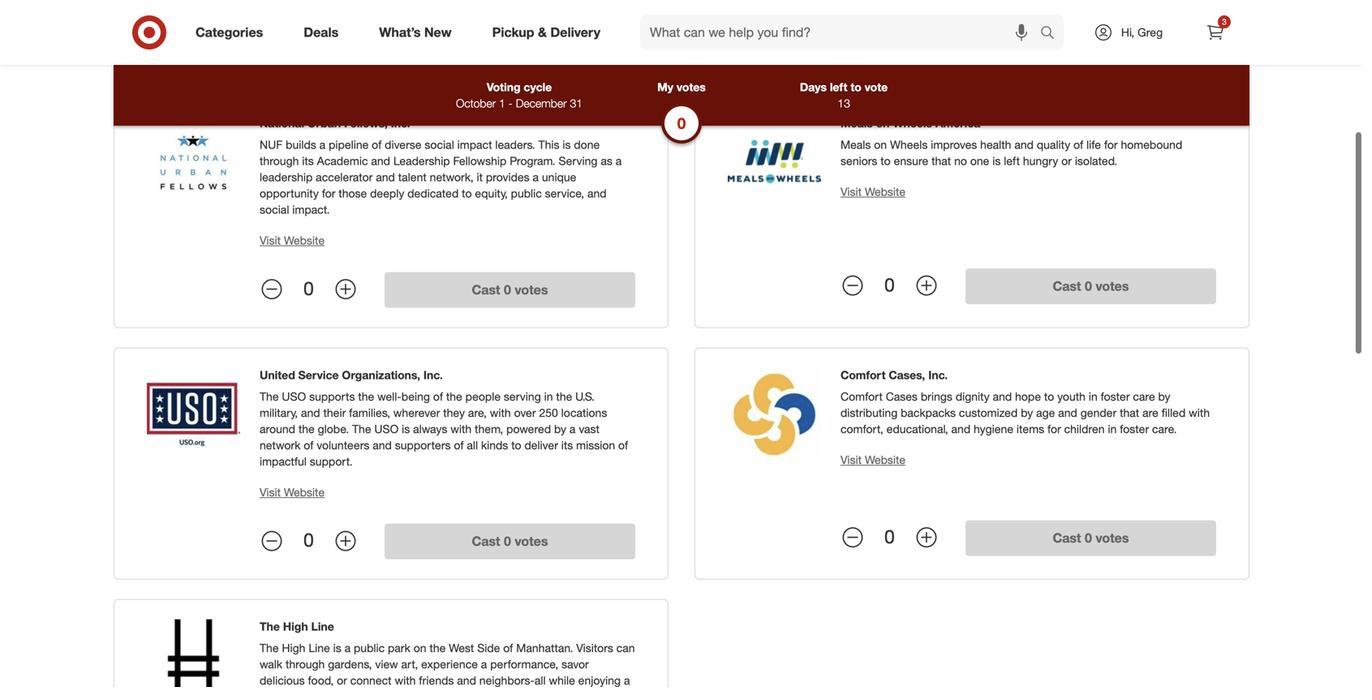 Task type: locate. For each thing, give the bounding box(es) containing it.
social up leadership on the top of the page
[[425, 131, 454, 145]]

2 vertical spatial on
[[414, 635, 426, 649]]

1 vertical spatial meals
[[841, 131, 871, 145]]

website for national urban fellows, inc. nuf builds a pipeline of diverse social impact leaders.  this is done through its academic and leadership fellowship program. serving as a leadership accelerator and talent network, it provides a unique opportunity for those deeply dedicated to equity, public service, and social impact.
[[284, 227, 325, 241]]

the up experience at left bottom
[[430, 635, 446, 649]]

brings
[[921, 383, 953, 397]]

while
[[549, 667, 575, 681]]

and right service,
[[587, 180, 607, 194]]

line up the food,
[[309, 635, 330, 649]]

diverse
[[385, 131, 422, 145]]

visit website for national urban fellows, inc. nuf builds a pipeline of diverse social impact leaders.  this is done through its academic and leadership fellowship program. serving as a leadership accelerator and talent network, it provides a unique opportunity for those deeply dedicated to equity, public service, and social impact.
[[260, 227, 325, 241]]

2 vertical spatial for
[[1048, 415, 1061, 430]]

and inside the high line the high line is a public park on the west side of manhattan. visitors can walk through gardens, view art, experience a performance, savor delicious food, or connect with friends and neighbors-all while enjoying a unique perspective of new york city.
[[457, 667, 476, 681]]

is down wherever on the left of page
[[402, 415, 410, 430]]

is up gardens,
[[333, 635, 341, 649]]

3 link
[[1198, 15, 1233, 50]]

they
[[443, 399, 465, 413]]

to down network,
[[462, 180, 472, 194]]

high
[[283, 613, 308, 627], [282, 635, 305, 649]]

1 vertical spatial comfort
[[841, 383, 883, 397]]

foster up gender
[[1101, 383, 1130, 397]]

visit website link down comfort,
[[841, 446, 906, 460]]

new right the "what's"
[[424, 24, 452, 40]]

meals
[[841, 110, 873, 124], [841, 131, 871, 145]]

cast for that
[[1053, 524, 1081, 540]]

0 horizontal spatial by
[[554, 415, 566, 430]]

website for meals on wheels america meals on wheels improves health and quality of life for homebound seniors to ensure that no one is left hungry or isolated.
[[865, 178, 906, 192]]

250
[[539, 399, 558, 413]]

website down the impact.
[[284, 227, 325, 241]]

by up 'filled'
[[1158, 383, 1171, 397]]

unique down delicious
[[260, 683, 294, 687]]

0 vertical spatial unique
[[542, 164, 576, 178]]

0 vertical spatial left
[[830, 80, 847, 94]]

cast 0 votes for are,
[[472, 527, 548, 543]]

days left to vote 13
[[800, 80, 888, 110]]

with inside comfort cases, inc. comfort cases brings dignity and hope to youth in foster care by distributing backpacks customized by age and gender that are filled with comfort, educational, and hygiene items for children in foster care.
[[1189, 399, 1210, 413]]

to left ensure
[[881, 147, 891, 162]]

visit for the uso supports the well-being of the people serving in the u.s. military, and their families, wherever they are, with over 250 locations around the globe. the uso is always with them, powered by a vast network of volunteers and supporters of all kinds to deliver its mission of impactful support.
[[260, 479, 281, 493]]

vote
[[865, 80, 888, 94]]

visit website link down impactful at the left bottom of the page
[[260, 479, 325, 493]]

through up leadership
[[260, 147, 299, 162]]

in up 250
[[544, 383, 553, 397]]

2 horizontal spatial by
[[1158, 383, 1171, 397]]

1 vertical spatial for
[[322, 180, 335, 194]]

accelerator
[[316, 164, 373, 178]]

visit website down the impact.
[[260, 227, 325, 241]]

a inside united service organizations, inc. the uso supports the well-being of the people serving in the u.s. military, and their families, wherever they are, with over 250 locations around the globe. the uso is always with them, powered by a vast network of volunteers and supporters of all kinds to deliver its mission of impactful support.
[[570, 415, 576, 430]]

the
[[260, 383, 279, 397], [352, 415, 371, 430], [260, 613, 280, 627], [260, 635, 279, 649]]

of inside meals on wheels america meals on wheels improves health and quality of life for homebound seniors to ensure that no one is left hungry or isolated.
[[1074, 131, 1083, 145]]

1 horizontal spatial public
[[511, 180, 542, 194]]

is inside 'national urban fellows, inc. nuf builds a pipeline of diverse social impact leaders.  this is done through its academic and leadership fellowship program. serving as a leadership accelerator and talent network, it provides a unique opportunity for those deeply dedicated to equity, public service, and social impact.'
[[563, 131, 571, 145]]

0 horizontal spatial new
[[373, 683, 396, 687]]

website down comfort,
[[865, 446, 906, 460]]

visit website for united service organizations, inc. the uso supports the well-being of the people serving in the u.s. military, and their families, wherever they are, with over 250 locations around the globe. the uso is always with them, powered by a vast network of volunteers and supporters of all kinds to deliver its mission of impactful support.
[[260, 479, 325, 493]]

new
[[424, 24, 452, 40], [373, 683, 396, 687]]

public down provides
[[511, 180, 542, 194]]

and up hungry
[[1015, 131, 1034, 145]]

0 horizontal spatial all
[[467, 432, 478, 446]]

delivery
[[550, 24, 600, 40]]

a right as
[[616, 147, 622, 162]]

visit website
[[841, 178, 906, 192], [260, 227, 325, 241], [841, 446, 906, 460], [260, 479, 325, 493]]

0 vertical spatial that
[[932, 147, 951, 162]]

to inside 'national urban fellows, inc. nuf builds a pipeline of diverse social impact leaders.  this is done through its academic and leadership fellowship program. serving as a leadership accelerator and talent network, it provides a unique opportunity for those deeply dedicated to equity, public service, and social impact.'
[[462, 180, 472, 194]]

or inside the high line the high line is a public park on the west side of manhattan. visitors can walk through gardens, view art, experience a performance, savor delicious food, or connect with friends and neighbors-all while enjoying a unique perspective of new york city.
[[337, 667, 347, 681]]

with right 'filled'
[[1189, 399, 1210, 413]]

its down builds
[[302, 147, 314, 162]]

inc. inside 'national urban fellows, inc. nuf builds a pipeline of diverse social impact leaders.  this is done through its academic and leadership fellowship program. serving as a leadership accelerator and talent network, it provides a unique opportunity for those deeply dedicated to equity, public service, and social impact.'
[[391, 110, 410, 124]]

hope
[[1015, 383, 1041, 397]]

0 vertical spatial or
[[1062, 147, 1072, 162]]

friends
[[419, 667, 454, 681]]

and down diverse
[[371, 147, 390, 162]]

inc. for national urban fellows, inc.
[[391, 110, 410, 124]]

through up the food,
[[286, 651, 325, 665]]

with up york
[[395, 667, 416, 681]]

line up gardens,
[[311, 613, 334, 627]]

cast 0 votes for hungry
[[1053, 272, 1129, 288]]

left down health
[[1004, 147, 1020, 162]]

on up seniors at the top of page
[[874, 131, 887, 145]]

0 vertical spatial by
[[1158, 383, 1171, 397]]

1 horizontal spatial in
[[1089, 383, 1098, 397]]

unique inside the high line the high line is a public park on the west side of manhattan. visitors can walk through gardens, view art, experience a performance, savor delicious food, or connect with friends and neighbors-all while enjoying a unique perspective of new york city.
[[260, 683, 294, 687]]

1 vertical spatial public
[[354, 635, 385, 649]]

website down impactful at the left bottom of the page
[[284, 479, 325, 493]]

quality
[[1037, 131, 1070, 145]]

2 meals from the top
[[841, 131, 871, 145]]

0 horizontal spatial for
[[322, 180, 335, 194]]

u.s.
[[575, 383, 595, 397]]

of down fellows, at the left top of page
[[372, 131, 382, 145]]

0 horizontal spatial in
[[544, 383, 553, 397]]

public up view
[[354, 635, 385, 649]]

on down vote
[[876, 110, 890, 124]]

ensure
[[894, 147, 928, 162]]

to
[[851, 80, 862, 94], [881, 147, 891, 162], [462, 180, 472, 194], [1044, 383, 1054, 397], [511, 432, 521, 446]]

0 vertical spatial all
[[467, 432, 478, 446]]

pipeline
[[329, 131, 369, 145]]

left inside meals on wheels america meals on wheels improves health and quality of life for homebound seniors to ensure that no one is left hungry or isolated.
[[1004, 147, 1020, 162]]

1 horizontal spatial social
[[425, 131, 454, 145]]

visit website link for meals on wheels america meals on wheels improves health and quality of life for homebound seniors to ensure that no one is left hungry or isolated.
[[841, 178, 906, 192]]

all inside the high line the high line is a public park on the west side of manhattan. visitors can walk through gardens, view art, experience a performance, savor delicious food, or connect with friends and neighbors-all while enjoying a unique perspective of new york city.
[[535, 667, 546, 681]]

cases
[[886, 383, 918, 397]]

categories
[[196, 24, 263, 40]]

inc. up diverse
[[391, 110, 410, 124]]

0 vertical spatial uso
[[282, 383, 306, 397]]

opportunity
[[260, 180, 319, 194]]

0 horizontal spatial inc.
[[391, 110, 410, 124]]

of down connect
[[360, 683, 370, 687]]

deals link
[[290, 15, 359, 50]]

visit down seniors at the top of page
[[841, 178, 862, 192]]

visit website down comfort,
[[841, 446, 906, 460]]

uso up military,
[[282, 383, 306, 397]]

for down 'age'
[[1048, 415, 1061, 430]]

with
[[490, 399, 511, 413], [1189, 399, 1210, 413], [451, 415, 472, 430], [395, 667, 416, 681]]

1 horizontal spatial or
[[1062, 147, 1072, 162]]

1 horizontal spatial all
[[535, 667, 546, 681]]

visit down opportunity
[[260, 227, 281, 241]]

foster down are
[[1120, 415, 1149, 430]]

visit for meals on wheels improves health and quality of life for homebound seniors to ensure that no one is left hungry or isolated.
[[841, 178, 862, 192]]

a down side
[[481, 651, 487, 665]]

1 horizontal spatial for
[[1048, 415, 1061, 430]]

1 vertical spatial that
[[1120, 399, 1139, 413]]

for inside meals on wheels america meals on wheels improves health and quality of life for homebound seniors to ensure that no one is left hungry or isolated.
[[1104, 131, 1118, 145]]

0 vertical spatial public
[[511, 180, 542, 194]]

comfort,
[[841, 415, 883, 430]]

2 comfort from the top
[[841, 383, 883, 397]]

0 vertical spatial meals
[[841, 110, 873, 124]]

with inside the high line the high line is a public park on the west side of manhattan. visitors can walk through gardens, view art, experience a performance, savor delicious food, or connect with friends and neighbors-all while enjoying a unique perspective of new york city.
[[395, 667, 416, 681]]

visit for nuf builds a pipeline of diverse social impact leaders.  this is done through its academic and leadership fellowship program. serving as a leadership accelerator and talent network, it provides a unique opportunity for those deeply dedicated to equity, public service, and social impact.
[[260, 227, 281, 241]]

social
[[425, 131, 454, 145], [260, 196, 289, 210]]

globe.
[[318, 415, 349, 430]]

1 vertical spatial its
[[561, 432, 573, 446]]

hygiene
[[974, 415, 1014, 430]]

0 vertical spatial for
[[1104, 131, 1118, 145]]

0 horizontal spatial that
[[932, 147, 951, 162]]

the inside the high line the high line is a public park on the west side of manhattan. visitors can walk through gardens, view art, experience a performance, savor delicious food, or connect with friends and neighbors-all while enjoying a unique perspective of new york city.
[[430, 635, 446, 649]]

gender
[[1081, 399, 1117, 413]]

equity,
[[475, 180, 508, 194]]

those
[[339, 180, 367, 194]]

cast 0 votes for are
[[1053, 524, 1129, 540]]

public inside 'national urban fellows, inc. nuf builds a pipeline of diverse social impact leaders.  this is done through its academic and leadership fellowship program. serving as a leadership accelerator and talent network, it provides a unique opportunity for those deeply dedicated to equity, public service, and social impact.'
[[511, 180, 542, 194]]

to down powered
[[511, 432, 521, 446]]

is down health
[[993, 147, 1001, 162]]

2 horizontal spatial in
[[1108, 415, 1117, 430]]

cast 0 votes
[[1053, 272, 1129, 288], [472, 275, 548, 291], [1053, 524, 1129, 540], [472, 527, 548, 543]]

of left life
[[1074, 131, 1083, 145]]

on up art,
[[414, 635, 426, 649]]

new down connect
[[373, 683, 396, 687]]

that left are
[[1120, 399, 1139, 413]]

2 horizontal spatial for
[[1104, 131, 1118, 145]]

0
[[677, 114, 686, 133], [884, 267, 895, 290], [303, 271, 314, 293], [1085, 272, 1092, 288], [504, 275, 511, 291], [884, 519, 895, 542], [303, 522, 314, 545], [1085, 524, 1092, 540], [504, 527, 511, 543]]

urban
[[308, 110, 341, 124]]

to inside comfort cases, inc. comfort cases brings dignity and hope to youth in foster care by distributing backpacks customized by age and gender that are filled with comfort, educational, and hygiene items for children in foster care.
[[1044, 383, 1054, 397]]

1 vertical spatial high
[[282, 635, 305, 649]]

0 vertical spatial foster
[[1101, 383, 1130, 397]]

social down opportunity
[[260, 196, 289, 210]]

high up delicious
[[283, 613, 308, 627]]

votes for foster
[[1096, 524, 1129, 540]]

-
[[509, 96, 513, 110]]

0 vertical spatial comfort
[[841, 361, 886, 376]]

filled
[[1162, 399, 1186, 413]]

for right life
[[1104, 131, 1118, 145]]

0 horizontal spatial left
[[830, 80, 847, 94]]

cast
[[1053, 272, 1081, 288], [472, 275, 500, 291], [1053, 524, 1081, 540], [472, 527, 500, 543]]

through
[[260, 147, 299, 162], [286, 651, 325, 665]]

is inside meals on wheels america meals on wheels improves health and quality of life for homebound seniors to ensure that no one is left hungry or isolated.
[[993, 147, 1001, 162]]

meals down vote
[[841, 110, 873, 124]]

1 horizontal spatial unique
[[542, 164, 576, 178]]

&
[[538, 24, 547, 40]]

in
[[544, 383, 553, 397], [1089, 383, 1098, 397], [1108, 415, 1117, 430]]

visit website link down seniors at the top of page
[[841, 178, 906, 192]]

cast for program.
[[472, 275, 500, 291]]

age
[[1036, 399, 1055, 413]]

in down gender
[[1108, 415, 1117, 430]]

visit website down seniors at the top of page
[[841, 178, 906, 192]]

0 horizontal spatial unique
[[260, 683, 294, 687]]

vast
[[579, 415, 600, 430]]

unique up service,
[[542, 164, 576, 178]]

is right 'this'
[[563, 131, 571, 145]]

1 horizontal spatial inc.
[[423, 361, 443, 376]]

1 horizontal spatial its
[[561, 432, 573, 446]]

on inside the high line the high line is a public park on the west side of manhattan. visitors can walk through gardens, view art, experience a performance, savor delicious food, or connect with friends and neighbors-all while enjoying a unique perspective of new york city.
[[414, 635, 426, 649]]

visit down comfort,
[[841, 446, 862, 460]]

by down hope
[[1021, 399, 1033, 413]]

backpacks
[[901, 399, 956, 413]]

1 vertical spatial through
[[286, 651, 325, 665]]

a up gardens,
[[345, 635, 351, 649]]

visit website link
[[841, 178, 906, 192], [260, 227, 325, 241], [841, 446, 906, 460], [260, 479, 325, 493]]

of right being
[[433, 383, 443, 397]]

0 horizontal spatial public
[[354, 635, 385, 649]]

by down 250
[[554, 415, 566, 430]]

0 horizontal spatial social
[[260, 196, 289, 210]]

2 horizontal spatial inc.
[[928, 361, 948, 376]]

inc. inside comfort cases, inc. comfort cases brings dignity and hope to youth in foster care by distributing backpacks customized by age and gender that are filled with comfort, educational, and hygiene items for children in foster care.
[[928, 361, 948, 376]]

visit down impactful at the left bottom of the page
[[260, 479, 281, 493]]

0 horizontal spatial its
[[302, 147, 314, 162]]

1 vertical spatial new
[[373, 683, 396, 687]]

1 vertical spatial on
[[874, 131, 887, 145]]

with up them,
[[490, 399, 511, 413]]

is inside the high line the high line is a public park on the west side of manhattan. visitors can walk through gardens, view art, experience a performance, savor delicious food, or connect with friends and neighbors-all while enjoying a unique perspective of new york city.
[[333, 635, 341, 649]]

uso
[[282, 383, 306, 397], [374, 415, 399, 430]]

the high line the high line is a public park on the west side of manhattan. visitors can walk through gardens, view art, experience a performance, savor delicious food, or connect with friends and neighbors-all while enjoying a unique perspective of new york city.
[[260, 613, 635, 687]]

or down gardens,
[[337, 667, 347, 681]]

inc. up the brings
[[928, 361, 948, 376]]

all left while at bottom
[[535, 667, 546, 681]]

cast 0 votes for serving
[[472, 275, 548, 291]]

and down experience at left bottom
[[457, 667, 476, 681]]

always
[[413, 415, 447, 430]]

inc. inside united service organizations, inc. the uso supports the well-being of the people serving in the u.s. military, and their families, wherever they are, with over 250 locations around the globe. the uso is always with them, powered by a vast network of volunteers and supporters of all kinds to deliver its mission of impactful support.
[[423, 361, 443, 376]]

1 horizontal spatial by
[[1021, 399, 1033, 413]]

1 horizontal spatial left
[[1004, 147, 1020, 162]]

of up support.
[[304, 432, 314, 446]]

cycle
[[524, 80, 552, 94]]

1 horizontal spatial that
[[1120, 399, 1139, 413]]

uso down families,
[[374, 415, 399, 430]]

a down program.
[[533, 164, 539, 178]]

leadership
[[393, 147, 450, 162]]

visit website link down the impact.
[[260, 227, 325, 241]]

food,
[[308, 667, 334, 681]]

votes
[[677, 80, 706, 94], [1096, 272, 1129, 288], [515, 275, 548, 291], [1096, 524, 1129, 540], [515, 527, 548, 543]]

the up families,
[[358, 383, 374, 397]]

around
[[260, 415, 295, 430]]

1 vertical spatial or
[[337, 667, 347, 681]]

1 vertical spatial all
[[535, 667, 546, 681]]

people
[[465, 383, 501, 397]]

the
[[358, 383, 374, 397], [446, 383, 462, 397], [556, 383, 572, 397], [298, 415, 315, 430], [430, 635, 446, 649]]

fellows,
[[344, 110, 388, 124]]

0 vertical spatial high
[[283, 613, 308, 627]]

2 vertical spatial by
[[554, 415, 566, 430]]

and down families,
[[373, 432, 392, 446]]

supports
[[309, 383, 355, 397]]

a right builds
[[319, 131, 326, 145]]

0 vertical spatial its
[[302, 147, 314, 162]]

service,
[[545, 180, 584, 194]]

cast for left
[[1053, 272, 1081, 288]]

that inside comfort cases, inc. comfort cases brings dignity and hope to youth in foster care by distributing backpacks customized by age and gender that are filled with comfort, educational, and hygiene items for children in foster care.
[[1120, 399, 1139, 413]]

to up 'age'
[[1044, 383, 1054, 397]]

visit website for comfort cases, inc. comfort cases brings dignity and hope to youth in foster care by distributing backpacks customized by age and gender that are filled with comfort, educational, and hygiene items for children in foster care.
[[841, 446, 906, 460]]

seniors
[[841, 147, 878, 162]]

0 vertical spatial social
[[425, 131, 454, 145]]

service
[[298, 361, 339, 376]]

meals up seniors at the top of page
[[841, 131, 871, 145]]

a left vast
[[570, 415, 576, 430]]

for down accelerator
[[322, 180, 335, 194]]

and up deeply
[[376, 164, 395, 178]]

left inside days left to vote 13
[[830, 80, 847, 94]]

visit website link for comfort cases, inc. comfort cases brings dignity and hope to youth in foster care by distributing backpacks customized by age and gender that are filled with comfort, educational, and hygiene items for children in foster care.
[[841, 446, 906, 460]]

left
[[830, 80, 847, 94], [1004, 147, 1020, 162]]

its right deliver
[[561, 432, 573, 446]]

high up walk
[[282, 635, 305, 649]]

0 vertical spatial new
[[424, 24, 452, 40]]

and down youth
[[1058, 399, 1077, 413]]

1 horizontal spatial uso
[[374, 415, 399, 430]]

care.
[[1152, 415, 1177, 430]]

well-
[[377, 383, 401, 397]]

comfort
[[841, 361, 886, 376], [841, 383, 883, 397]]

1 vertical spatial left
[[1004, 147, 1020, 162]]

pickup
[[492, 24, 534, 40]]

through inside the high line the high line is a public park on the west side of manhattan. visitors can walk through gardens, view art, experience a performance, savor delicious food, or connect with friends and neighbors-all while enjoying a unique perspective of new york city.
[[286, 651, 325, 665]]

or down quality
[[1062, 147, 1072, 162]]

builds
[[286, 131, 316, 145]]

all left the kinds
[[467, 432, 478, 446]]

to inside meals on wheels america meals on wheels improves health and quality of life for homebound seniors to ensure that no one is left hungry or isolated.
[[881, 147, 891, 162]]

cast for they
[[472, 527, 500, 543]]

what's new
[[379, 24, 452, 40]]

1 vertical spatial unique
[[260, 683, 294, 687]]

line
[[311, 613, 334, 627], [309, 635, 330, 649]]

in up gender
[[1089, 383, 1098, 397]]

search
[[1033, 26, 1072, 42]]

military,
[[260, 399, 298, 413]]

website down ensure
[[865, 178, 906, 192]]

that inside meals on wheels america meals on wheels improves health and quality of life for homebound seniors to ensure that no one is left hungry or isolated.
[[932, 147, 951, 162]]

0 vertical spatial through
[[260, 147, 299, 162]]

my
[[657, 80, 674, 94]]

0 horizontal spatial or
[[337, 667, 347, 681]]

1 horizontal spatial new
[[424, 24, 452, 40]]

inc. up being
[[423, 361, 443, 376]]

left up '13'
[[830, 80, 847, 94]]

visit website down impactful at the left bottom of the page
[[260, 479, 325, 493]]



Task type: describe. For each thing, give the bounding box(es) containing it.
1 vertical spatial wheels
[[890, 131, 928, 145]]

a right enjoying
[[624, 667, 630, 681]]

votes for unique
[[515, 275, 548, 291]]

life
[[1087, 131, 1101, 145]]

0 vertical spatial wheels
[[893, 110, 932, 124]]

impact
[[457, 131, 492, 145]]

for inside comfort cases, inc. comfort cases brings dignity and hope to youth in foster care by distributing backpacks customized by age and gender that are filled with comfort, educational, and hygiene items for children in foster care.
[[1048, 415, 1061, 430]]

pickup & delivery
[[492, 24, 600, 40]]

distributing
[[841, 399, 898, 413]]

no
[[954, 147, 967, 162]]

it
[[477, 164, 483, 178]]

for inside 'national urban fellows, inc. nuf builds a pipeline of diverse social impact leaders.  this is done through its academic and leadership fellowship program. serving as a leadership accelerator and talent network, it provides a unique opportunity for those deeply dedicated to equity, public service, and social impact.'
[[322, 180, 335, 194]]

over
[[514, 399, 536, 413]]

and down the customized
[[951, 415, 971, 430]]

and left their on the bottom
[[301, 399, 320, 413]]

of right mission
[[618, 432, 628, 446]]

kinds
[[481, 432, 508, 446]]

unique inside 'national urban fellows, inc. nuf builds a pipeline of diverse social impact leaders.  this is done through its academic and leadership fellowship program. serving as a leadership accelerator and talent network, it provides a unique opportunity for those deeply dedicated to equity, public service, and social impact.'
[[542, 164, 576, 178]]

new inside the high line the high line is a public park on the west side of manhattan. visitors can walk through gardens, view art, experience a performance, savor delicious food, or connect with friends and neighbors-all while enjoying a unique perspective of new york city.
[[373, 683, 396, 687]]

connect
[[350, 667, 392, 681]]

13
[[838, 96, 850, 110]]

the left u.s.
[[556, 383, 572, 397]]

one
[[970, 147, 989, 162]]

of down the they
[[454, 432, 464, 446]]

serving
[[504, 383, 541, 397]]

greg
[[1138, 25, 1163, 39]]

deliver
[[525, 432, 558, 446]]

talent
[[398, 164, 427, 178]]

being
[[401, 383, 430, 397]]

national
[[260, 110, 304, 124]]

0 horizontal spatial uso
[[282, 383, 306, 397]]

impact.
[[292, 196, 330, 210]]

youth
[[1057, 383, 1086, 397]]

walk
[[260, 651, 282, 665]]

educational,
[[887, 415, 948, 430]]

visit website link for national urban fellows, inc. nuf builds a pipeline of diverse social impact leaders.  this is done through its academic and leadership fellowship program. serving as a leadership accelerator and talent network, it provides a unique opportunity for those deeply dedicated to equity, public service, and social impact.
[[260, 227, 325, 241]]

1
[[499, 96, 505, 110]]

powered
[[506, 415, 551, 430]]

and inside meals on wheels america meals on wheels improves health and quality of life for homebound seniors to ensure that no one is left hungry or isolated.
[[1015, 131, 1034, 145]]

days
[[800, 80, 827, 94]]

inc. for united service organizations, inc.
[[423, 361, 443, 376]]

to inside united service organizations, inc. the uso supports the well-being of the people serving in the u.s. military, and their families, wherever they are, with over 250 locations around the globe. the uso is always with them, powered by a vast network of volunteers and supporters of all kinds to deliver its mission of impactful support.
[[511, 432, 521, 446]]

city.
[[424, 683, 446, 687]]

items
[[1017, 415, 1044, 430]]

york
[[399, 683, 421, 687]]

1 vertical spatial line
[[309, 635, 330, 649]]

meals on wheels america meals on wheels improves health and quality of life for homebound seniors to ensure that no one is left hungry or isolated.
[[841, 110, 1182, 162]]

academic
[[317, 147, 368, 162]]

care
[[1133, 383, 1155, 397]]

voting cycle october 1 - december 31
[[456, 80, 583, 110]]

1 vertical spatial uso
[[374, 415, 399, 430]]

are
[[1143, 399, 1159, 413]]

network,
[[430, 164, 474, 178]]

hi,
[[1121, 25, 1135, 39]]

votes for always
[[515, 527, 548, 543]]

is inside united service organizations, inc. the uso supports the well-being of the people serving in the u.s. military, and their families, wherever they are, with over 250 locations around the globe. the uso is always with them, powered by a vast network of volunteers and supporters of all kinds to deliver its mission of impactful support.
[[402, 415, 410, 430]]

and up the customized
[[993, 383, 1012, 397]]

experience
[[421, 651, 478, 665]]

mission
[[576, 432, 615, 446]]

the left globe.
[[298, 415, 315, 430]]

1 vertical spatial social
[[260, 196, 289, 210]]

by inside united service organizations, inc. the uso supports the well-being of the people serving in the u.s. military, and their families, wherever they are, with over 250 locations around the globe. the uso is always with them, powered by a vast network of volunteers and supporters of all kinds to deliver its mission of impactful support.
[[554, 415, 566, 430]]

website for united service organizations, inc. the uso supports the well-being of the people serving in the u.s. military, and their families, wherever they are, with over 250 locations around the globe. the uso is always with them, powered by a vast network of volunteers and supporters of all kinds to deliver its mission of impactful support.
[[284, 479, 325, 493]]

october
[[456, 96, 496, 110]]

leaders.
[[495, 131, 535, 145]]

improves
[[931, 131, 977, 145]]

the up the they
[[446, 383, 462, 397]]

are,
[[468, 399, 487, 413]]

united service organizations, inc. the uso supports the well-being of the people serving in the u.s. military, and their families, wherever they are, with over 250 locations around the globe. the uso is always with them, powered by a vast network of volunteers and supporters of all kinds to deliver its mission of impactful support.
[[260, 361, 628, 462]]

1 comfort from the top
[[841, 361, 886, 376]]

1 vertical spatial by
[[1021, 399, 1033, 413]]

to inside days left to vote 13
[[851, 80, 862, 94]]

visit for comfort cases brings dignity and hope to youth in foster care by distributing backpacks customized by age and gender that are filled with comfort, educational, and hygiene items for children in foster care.
[[841, 446, 862, 460]]

What can we help you find? suggestions appear below search field
[[640, 15, 1044, 50]]

park
[[388, 635, 410, 649]]

america
[[936, 110, 981, 124]]

united
[[260, 361, 295, 376]]

categories link
[[182, 15, 283, 50]]

all inside united service organizations, inc. the uso supports the well-being of the people serving in the u.s. military, and their families, wherever they are, with over 250 locations around the globe. the uso is always with them, powered by a vast network of volunteers and supporters of all kinds to deliver its mission of impactful support.
[[467, 432, 478, 446]]

visitors
[[576, 635, 613, 649]]

visit website for meals on wheels america meals on wheels improves health and quality of life for homebound seniors to ensure that no one is left hungry or isolated.
[[841, 178, 906, 192]]

search button
[[1033, 15, 1072, 54]]

of right side
[[503, 635, 513, 649]]

support.
[[310, 448, 353, 462]]

in inside united service organizations, inc. the uso supports the well-being of the people serving in the u.s. military, and their families, wherever they are, with over 250 locations around the globe. the uso is always with them, powered by a vast network of volunteers and supporters of all kinds to deliver its mission of impactful support.
[[544, 383, 553, 397]]

performance,
[[490, 651, 558, 665]]

delicious
[[260, 667, 305, 681]]

1 vertical spatial foster
[[1120, 415, 1149, 430]]

program.
[[510, 147, 556, 162]]

deeply
[[370, 180, 404, 194]]

what's new link
[[365, 15, 472, 50]]

families,
[[349, 399, 390, 413]]

visit website link for united service organizations, inc. the uso supports the well-being of the people serving in the u.s. military, and their families, wherever they are, with over 250 locations around the globe. the uso is always with them, powered by a vast network of volunteers and supporters of all kinds to deliver its mission of impactful support.
[[260, 479, 325, 493]]

leadership
[[260, 164, 313, 178]]

its inside 'national urban fellows, inc. nuf builds a pipeline of diverse social impact leaders.  this is done through its academic and leadership fellowship program. serving as a leadership accelerator and talent network, it provides a unique opportunity for those deeply dedicated to equity, public service, and social impact.'
[[302, 147, 314, 162]]

children
[[1064, 415, 1105, 430]]

done
[[574, 131, 600, 145]]

or inside meals on wheels america meals on wheels improves health and quality of life for homebound seniors to ensure that no one is left hungry or isolated.
[[1062, 147, 1072, 162]]

wherever
[[393, 399, 440, 413]]

december
[[516, 96, 567, 110]]

gardens,
[[328, 651, 372, 665]]

as
[[601, 147, 613, 162]]

perspective
[[297, 683, 357, 687]]

supporters
[[395, 432, 451, 446]]

manhattan.
[[516, 635, 573, 649]]

1 meals from the top
[[841, 110, 873, 124]]

0 vertical spatial on
[[876, 110, 890, 124]]

through inside 'national urban fellows, inc. nuf builds a pipeline of diverse social impact leaders.  this is done through its academic and leadership fellowship program. serving as a leadership accelerator and talent network, it provides a unique opportunity for those deeply dedicated to equity, public service, and social impact.'
[[260, 147, 299, 162]]

impactful
[[260, 448, 307, 462]]

its inside united service organizations, inc. the uso supports the well-being of the people serving in the u.s. military, and their families, wherever they are, with over 250 locations around the globe. the uso is always with them, powered by a vast network of volunteers and supporters of all kinds to deliver its mission of impactful support.
[[561, 432, 573, 446]]

0 vertical spatial line
[[311, 613, 334, 627]]

homebound
[[1121, 131, 1182, 145]]

organizations,
[[342, 361, 420, 376]]

cases,
[[889, 361, 925, 376]]

locations
[[561, 399, 607, 413]]

national urban fellows, inc. nuf builds a pipeline of diverse social impact leaders.  this is done through its academic and leadership fellowship program. serving as a leadership accelerator and talent network, it provides a unique opportunity for those deeply dedicated to equity, public service, and social impact.
[[260, 110, 622, 210]]

of inside 'national urban fellows, inc. nuf builds a pipeline of diverse social impact leaders.  this is done through its academic and leadership fellowship program. serving as a leadership accelerator and talent network, it provides a unique opportunity for those deeply dedicated to equity, public service, and social impact.'
[[372, 131, 382, 145]]

west
[[449, 635, 474, 649]]

health
[[980, 131, 1011, 145]]

isolated.
[[1075, 147, 1117, 162]]

public inside the high line the high line is a public park on the west side of manhattan. visitors can walk through gardens, view art, experience a performance, savor delicious food, or connect with friends and neighbors-all while enjoying a unique perspective of new york city.
[[354, 635, 385, 649]]

enjoying
[[578, 667, 621, 681]]

fellowship
[[453, 147, 507, 162]]

provides
[[486, 164, 530, 178]]

with down the they
[[451, 415, 472, 430]]

website for comfort cases, inc. comfort cases brings dignity and hope to youth in foster care by distributing backpacks customized by age and gender that are filled with comfort, educational, and hygiene items for children in foster care.
[[865, 446, 906, 460]]

dedicated
[[408, 180, 459, 194]]



Task type: vqa. For each thing, say whether or not it's contained in the screenshot.
Contact Us link
no



